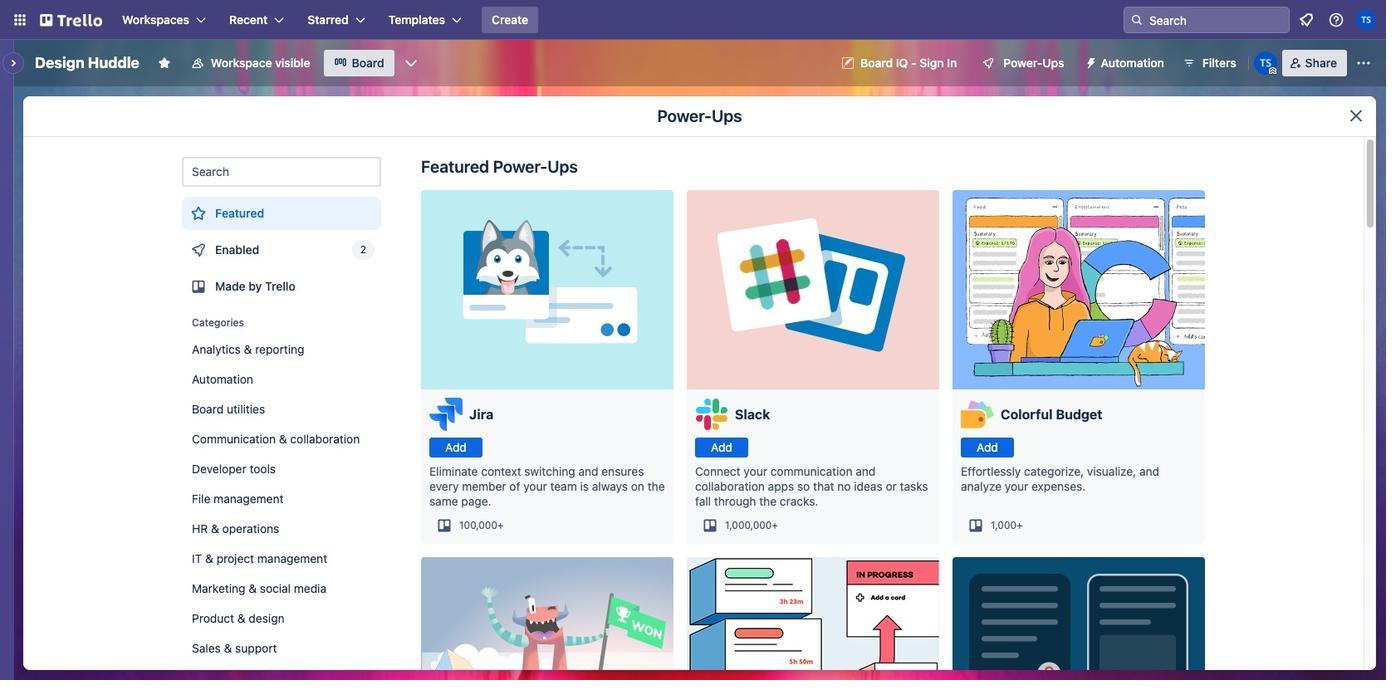 Task type: describe. For each thing, give the bounding box(es) containing it.
board for board
[[352, 56, 384, 70]]

add for jira
[[445, 440, 467, 454]]

add button for jira
[[430, 438, 483, 458]]

eliminate context switching and ensures every member of your team is always on the same page.
[[430, 464, 665, 508]]

ups inside "button"
[[1043, 56, 1065, 70]]

switching
[[525, 464, 576, 479]]

expenses.
[[1032, 479, 1086, 494]]

workspaces
[[122, 12, 189, 27]]

automation inside button
[[1101, 56, 1165, 70]]

visualize,
[[1088, 464, 1137, 479]]

categories
[[192, 317, 244, 329]]

board iq - sign in
[[861, 56, 957, 70]]

fall
[[695, 494, 711, 508]]

share
[[1306, 56, 1338, 70]]

ideas
[[854, 479, 883, 494]]

categorize,
[[1025, 464, 1084, 479]]

support
[[235, 641, 277, 656]]

file
[[192, 492, 211, 506]]

project
[[217, 552, 254, 566]]

every
[[430, 479, 459, 494]]

featured link
[[182, 197, 381, 230]]

iq
[[896, 56, 908, 70]]

automation link
[[182, 366, 381, 393]]

starred button
[[298, 7, 375, 33]]

this member is an admin of this board. image
[[1269, 67, 1277, 75]]

0 vertical spatial collaboration
[[290, 432, 360, 446]]

communication
[[192, 432, 276, 446]]

developer tools link
[[182, 456, 381, 483]]

hr & operations link
[[182, 516, 381, 543]]

in
[[947, 56, 957, 70]]

file management
[[192, 492, 284, 506]]

1 vertical spatial ups
[[712, 106, 742, 125]]

the inside the connect your communication and collaboration apps so that no ideas or tasks fall through the cracks.
[[760, 494, 777, 508]]

add for slack
[[711, 440, 733, 454]]

slack
[[735, 407, 771, 422]]

marketing & social media
[[192, 582, 327, 596]]

0 vertical spatial tara schultz (taraschultz7) image
[[1357, 10, 1377, 30]]

budget
[[1056, 407, 1103, 422]]

100,000 +
[[459, 519, 504, 532]]

colorful budget
[[1001, 407, 1103, 422]]

& for it
[[205, 552, 213, 566]]

1 vertical spatial management
[[257, 552, 327, 566]]

and for slack
[[856, 464, 876, 479]]

so
[[798, 479, 810, 494]]

design
[[35, 54, 84, 71]]

show menu image
[[1356, 55, 1373, 71]]

always
[[592, 479, 628, 494]]

huddle
[[88, 54, 139, 71]]

enabled
[[215, 243, 259, 257]]

of
[[510, 479, 520, 494]]

connect your communication and collaboration apps so that no ideas or tasks fall through the cracks.
[[695, 464, 929, 508]]

sales
[[192, 641, 221, 656]]

Search field
[[1144, 7, 1290, 32]]

sales & support
[[192, 641, 277, 656]]

board utilities link
[[182, 396, 381, 423]]

0 horizontal spatial tara schultz (taraschultz7) image
[[1254, 52, 1278, 75]]

made by trello link
[[182, 270, 381, 303]]

jira
[[469, 407, 494, 422]]

through
[[714, 494, 756, 508]]

recent
[[229, 12, 268, 27]]

made
[[215, 279, 246, 293]]

1 vertical spatial power-ups
[[658, 106, 742, 125]]

no
[[838, 479, 851, 494]]

file management link
[[182, 486, 381, 513]]

add button for slack
[[695, 438, 749, 458]]

product & design
[[192, 612, 285, 626]]

operations
[[222, 522, 279, 536]]

communication & collaboration link
[[182, 426, 381, 453]]

workspaces button
[[112, 7, 216, 33]]

primary element
[[0, 0, 1387, 40]]

analytics & reporting
[[192, 342, 305, 356]]

it & project management
[[192, 552, 327, 566]]

add for colorful budget
[[977, 440, 999, 454]]

0 notifications image
[[1297, 10, 1317, 30]]

featured power-ups
[[421, 157, 578, 176]]

board for board utilities
[[192, 402, 224, 416]]

1 vertical spatial power-
[[658, 106, 712, 125]]

workspace visible button
[[181, 50, 320, 76]]

eliminate
[[430, 464, 478, 479]]

developer
[[192, 462, 247, 476]]

context
[[481, 464, 521, 479]]

analytics
[[192, 342, 241, 356]]

design
[[249, 612, 285, 626]]

and for colorful budget
[[1140, 464, 1160, 479]]

workspace visible
[[211, 56, 310, 70]]

the inside 'eliminate context switching and ensures every member of your team is always on the same page.'
[[648, 479, 665, 494]]

by
[[249, 279, 262, 293]]



Task type: vqa. For each thing, say whether or not it's contained in the screenshot.
Generic
no



Task type: locate. For each thing, give the bounding box(es) containing it.
it
[[192, 552, 202, 566]]

2 vertical spatial ups
[[548, 157, 578, 176]]

design huddle
[[35, 54, 139, 71]]

3 add from the left
[[977, 440, 999, 454]]

& right it
[[205, 552, 213, 566]]

power-ups
[[1004, 56, 1065, 70], [658, 106, 742, 125]]

1 add button from the left
[[430, 438, 483, 458]]

0 horizontal spatial ups
[[548, 157, 578, 176]]

filters
[[1203, 56, 1237, 70]]

0 horizontal spatial add
[[445, 440, 467, 454]]

tasks
[[900, 479, 929, 494]]

the right on
[[648, 479, 665, 494]]

automation button
[[1078, 50, 1175, 76]]

your
[[744, 464, 768, 479], [524, 479, 547, 494], [1005, 479, 1029, 494]]

automation up the "board utilities"
[[192, 372, 253, 386]]

0 vertical spatial ups
[[1043, 56, 1065, 70]]

0 vertical spatial power-
[[1004, 56, 1043, 70]]

0 horizontal spatial power-ups
[[658, 106, 742, 125]]

+ down "effortlessly"
[[1017, 519, 1023, 532]]

2 and from the left
[[856, 464, 876, 479]]

Search text field
[[182, 157, 381, 187]]

1 and from the left
[[579, 464, 599, 479]]

& down the board utilities link
[[279, 432, 287, 446]]

-
[[912, 56, 917, 70]]

communication
[[771, 464, 853, 479]]

and inside the effortlessly categorize, visualize, and analyze your expenses.
[[1140, 464, 1160, 479]]

collaboration down the board utilities link
[[290, 432, 360, 446]]

analytics & reporting link
[[182, 337, 381, 363]]

1 horizontal spatial add
[[711, 440, 733, 454]]

automation down the search image
[[1101, 56, 1165, 70]]

2 add from the left
[[711, 440, 733, 454]]

is
[[580, 479, 589, 494]]

same
[[430, 494, 458, 508]]

1 horizontal spatial +
[[772, 519, 778, 532]]

& left the social
[[249, 582, 257, 596]]

1,000
[[991, 519, 1017, 532]]

0 vertical spatial power-ups
[[1004, 56, 1065, 70]]

or
[[886, 479, 897, 494]]

0 horizontal spatial your
[[524, 479, 547, 494]]

0 vertical spatial management
[[214, 492, 284, 506]]

search image
[[1131, 13, 1144, 27]]

board left iq
[[861, 56, 893, 70]]

add
[[445, 440, 467, 454], [711, 440, 733, 454], [977, 440, 999, 454]]

board iq - sign in button
[[833, 50, 967, 76]]

tara schultz (taraschultz7) image right open information menu icon
[[1357, 10, 1377, 30]]

2
[[360, 243, 366, 256]]

board link
[[324, 50, 394, 76]]

1 horizontal spatial power-ups
[[1004, 56, 1065, 70]]

tara schultz (taraschultz7) image
[[1357, 10, 1377, 30], [1254, 52, 1278, 75]]

1 horizontal spatial featured
[[421, 157, 489, 176]]

that
[[813, 479, 835, 494]]

& for hr
[[211, 522, 219, 536]]

and inside 'eliminate context switching and ensures every member of your team is always on the same page.'
[[579, 464, 599, 479]]

2 + from the left
[[772, 519, 778, 532]]

trello
[[265, 279, 296, 293]]

1 horizontal spatial board
[[352, 56, 384, 70]]

board utilities
[[192, 402, 265, 416]]

media
[[294, 582, 327, 596]]

add button up connect
[[695, 438, 749, 458]]

utilities
[[227, 402, 265, 416]]

member
[[462, 479, 507, 494]]

marketing
[[192, 582, 245, 596]]

tara schultz (taraschultz7) image right filters
[[1254, 52, 1278, 75]]

your inside the connect your communication and collaboration apps so that no ideas or tasks fall through the cracks.
[[744, 464, 768, 479]]

1 horizontal spatial the
[[760, 494, 777, 508]]

management
[[214, 492, 284, 506], [257, 552, 327, 566]]

your down "effortlessly"
[[1005, 479, 1029, 494]]

2 horizontal spatial your
[[1005, 479, 1029, 494]]

social
[[260, 582, 291, 596]]

made by trello
[[215, 279, 296, 293]]

sign
[[920, 56, 944, 70]]

collaboration inside the connect your communication and collaboration apps so that no ideas or tasks fall through the cracks.
[[695, 479, 765, 494]]

effortlessly
[[961, 464, 1021, 479]]

marketing & social media link
[[182, 576, 381, 602]]

board for board iq - sign in
[[861, 56, 893, 70]]

3 + from the left
[[1017, 519, 1023, 532]]

& for sales
[[224, 641, 232, 656]]

collaboration
[[290, 432, 360, 446], [695, 479, 765, 494]]

& for communication
[[279, 432, 287, 446]]

1 horizontal spatial ups
[[712, 106, 742, 125]]

connect
[[695, 464, 741, 479]]

& for product
[[237, 612, 246, 626]]

1 vertical spatial featured
[[215, 206, 264, 220]]

hr & operations
[[192, 522, 279, 536]]

100,000
[[459, 519, 498, 532]]

automation
[[1101, 56, 1165, 70], [192, 372, 253, 386]]

1 vertical spatial automation
[[192, 372, 253, 386]]

board left utilities
[[192, 402, 224, 416]]

collaboration up through
[[695, 479, 765, 494]]

the down apps
[[760, 494, 777, 508]]

your right of
[[524, 479, 547, 494]]

customize views image
[[403, 55, 419, 71]]

0 horizontal spatial the
[[648, 479, 665, 494]]

0 horizontal spatial board
[[192, 402, 224, 416]]

+ for jira
[[498, 519, 504, 532]]

featured
[[421, 157, 489, 176], [215, 206, 264, 220]]

1 add from the left
[[445, 440, 467, 454]]

1 horizontal spatial your
[[744, 464, 768, 479]]

1 horizontal spatial automation
[[1101, 56, 1165, 70]]

1 horizontal spatial collaboration
[[695, 479, 765, 494]]

reporting
[[255, 342, 305, 356]]

0 horizontal spatial add button
[[430, 438, 483, 458]]

0 horizontal spatial featured
[[215, 206, 264, 220]]

add up connect
[[711, 440, 733, 454]]

effortlessly categorize, visualize, and analyze your expenses.
[[961, 464, 1160, 494]]

& right the hr
[[211, 522, 219, 536]]

sales & support link
[[182, 636, 381, 662]]

& for analytics
[[244, 342, 252, 356]]

and up ideas
[[856, 464, 876, 479]]

sm image
[[1078, 50, 1101, 73]]

add button for colorful budget
[[961, 438, 1014, 458]]

your up through
[[744, 464, 768, 479]]

your inside the effortlessly categorize, visualize, and analyze your expenses.
[[1005, 479, 1029, 494]]

0 horizontal spatial power-
[[493, 157, 548, 176]]

+
[[498, 519, 504, 532], [772, 519, 778, 532], [1017, 519, 1023, 532]]

0 vertical spatial featured
[[421, 157, 489, 176]]

1 vertical spatial the
[[760, 494, 777, 508]]

1,000,000 +
[[725, 519, 778, 532]]

board iq - sign in icon image
[[842, 57, 854, 69]]

1 vertical spatial collaboration
[[695, 479, 765, 494]]

it & project management link
[[182, 546, 381, 572]]

0 horizontal spatial +
[[498, 519, 504, 532]]

1 horizontal spatial and
[[856, 464, 876, 479]]

0 horizontal spatial and
[[579, 464, 599, 479]]

2 horizontal spatial add
[[977, 440, 999, 454]]

the
[[648, 479, 665, 494], [760, 494, 777, 508]]

featured for featured
[[215, 206, 264, 220]]

page.
[[461, 494, 492, 508]]

2 vertical spatial power-
[[493, 157, 548, 176]]

3 and from the left
[[1140, 464, 1160, 479]]

communication & collaboration
[[192, 432, 360, 446]]

open information menu image
[[1329, 12, 1345, 28]]

& for marketing
[[249, 582, 257, 596]]

1,000,000
[[725, 519, 772, 532]]

and inside the connect your communication and collaboration apps so that no ideas or tasks fall through the cracks.
[[856, 464, 876, 479]]

create
[[492, 12, 529, 27]]

starred
[[308, 12, 349, 27]]

colorful
[[1001, 407, 1053, 422]]

+ down apps
[[772, 519, 778, 532]]

1 horizontal spatial power-
[[658, 106, 712, 125]]

board inside button
[[861, 56, 893, 70]]

star or unstar board image
[[158, 56, 171, 70]]

management down hr & operations link
[[257, 552, 327, 566]]

power-ups inside power-ups "button"
[[1004, 56, 1065, 70]]

share button
[[1283, 50, 1348, 76]]

and up is
[[579, 464, 599, 479]]

1 vertical spatial tara schultz (taraschultz7) image
[[1254, 52, 1278, 75]]

0 vertical spatial automation
[[1101, 56, 1165, 70]]

1 horizontal spatial add button
[[695, 438, 749, 458]]

product & design link
[[182, 606, 381, 632]]

on
[[631, 479, 645, 494]]

2 horizontal spatial power-
[[1004, 56, 1043, 70]]

2 horizontal spatial +
[[1017, 519, 1023, 532]]

board left customize views icon
[[352, 56, 384, 70]]

0 vertical spatial the
[[648, 479, 665, 494]]

& right analytics
[[244, 342, 252, 356]]

& right the sales
[[224, 641, 232, 656]]

1 + from the left
[[498, 519, 504, 532]]

developer tools
[[192, 462, 276, 476]]

2 horizontal spatial board
[[861, 56, 893, 70]]

& left the design
[[237, 612, 246, 626]]

board
[[352, 56, 384, 70], [861, 56, 893, 70], [192, 402, 224, 416]]

1,000 +
[[991, 519, 1023, 532]]

and for jira
[[579, 464, 599, 479]]

your inside 'eliminate context switching and ensures every member of your team is always on the same page.'
[[524, 479, 547, 494]]

+ for slack
[[772, 519, 778, 532]]

and
[[579, 464, 599, 479], [856, 464, 876, 479], [1140, 464, 1160, 479]]

&
[[244, 342, 252, 356], [279, 432, 287, 446], [211, 522, 219, 536], [205, 552, 213, 566], [249, 582, 257, 596], [237, 612, 246, 626], [224, 641, 232, 656]]

and right "visualize,"
[[1140, 464, 1160, 479]]

2 horizontal spatial ups
[[1043, 56, 1065, 70]]

0 horizontal spatial automation
[[192, 372, 253, 386]]

2 horizontal spatial add button
[[961, 438, 1014, 458]]

add up eliminate
[[445, 440, 467, 454]]

2 add button from the left
[[695, 438, 749, 458]]

workspace
[[211, 56, 272, 70]]

management up operations
[[214, 492, 284, 506]]

add button up "effortlessly"
[[961, 438, 1014, 458]]

filters button
[[1178, 50, 1242, 76]]

Board name text field
[[27, 50, 148, 76]]

cracks.
[[780, 494, 819, 508]]

create button
[[482, 7, 539, 33]]

tools
[[250, 462, 276, 476]]

2 horizontal spatial and
[[1140, 464, 1160, 479]]

apps
[[768, 479, 794, 494]]

back to home image
[[40, 7, 102, 33]]

3 add button from the left
[[961, 438, 1014, 458]]

1 horizontal spatial tara schultz (taraschultz7) image
[[1357, 10, 1377, 30]]

add button up eliminate
[[430, 438, 483, 458]]

0 horizontal spatial collaboration
[[290, 432, 360, 446]]

+ for colorful budget
[[1017, 519, 1023, 532]]

featured for featured power-ups
[[421, 157, 489, 176]]

power- inside power-ups "button"
[[1004, 56, 1043, 70]]

add up "effortlessly"
[[977, 440, 999, 454]]

power-ups button
[[971, 50, 1075, 76]]

+ down member
[[498, 519, 504, 532]]

analyze
[[961, 479, 1002, 494]]



